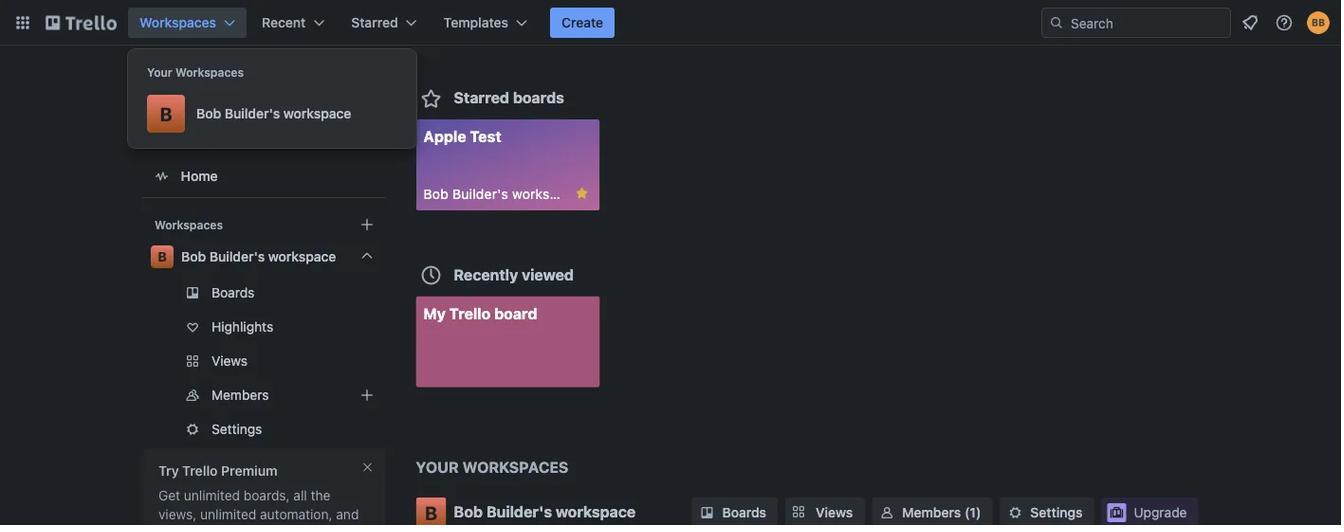 Task type: describe. For each thing, give the bounding box(es) containing it.
builder's down test
[[453, 186, 509, 202]]

views,
[[158, 507, 196, 523]]

your workspaces
[[147, 65, 244, 79]]

0 vertical spatial boards
[[181, 93, 225, 108]]

workspaces
[[463, 459, 569, 477]]

1 vertical spatial views link
[[786, 498, 865, 526]]

0 vertical spatial boards link
[[143, 84, 386, 118]]

your
[[147, 65, 173, 79]]

members link
[[143, 381, 386, 411]]

trello for my
[[450, 305, 491, 323]]

templates button
[[432, 8, 539, 38]]

0 vertical spatial settings link
[[143, 415, 386, 445]]

boards,
[[243, 488, 290, 504]]

2 vertical spatial b
[[425, 502, 438, 524]]

trello for try
[[182, 464, 217, 479]]

highlights
[[211, 319, 273, 335]]

recently
[[454, 266, 519, 284]]

0 horizontal spatial settings
[[211, 422, 262, 437]]

get
[[158, 488, 180, 504]]

automation,
[[260, 507, 332, 523]]

1 vertical spatial settings
[[1031, 505, 1083, 521]]

boards
[[513, 89, 565, 107]]

1 vertical spatial b
[[157, 249, 166, 265]]

0 notifications image
[[1239, 11, 1262, 34]]

board
[[495, 305, 538, 323]]

home
[[181, 168, 218, 184]]

workspace up 'highlights' "link"
[[268, 249, 336, 265]]

members (1)
[[903, 505, 982, 521]]

recent button
[[251, 8, 336, 38]]

workspaces button
[[128, 8, 247, 38]]

1 horizontal spatial views
[[816, 505, 853, 521]]

test
[[470, 128, 502, 146]]

templates inside templates link
[[181, 130, 246, 146]]

all
[[293, 488, 307, 504]]

boards for views
[[723, 505, 767, 521]]

upgrade
[[1135, 505, 1188, 521]]

starred boards
[[454, 89, 565, 107]]

apple test
[[424, 128, 502, 146]]

add image
[[355, 384, 378, 407]]

bob builder's workspace down workspaces
[[454, 503, 636, 521]]

bob builder's workspace down test
[[424, 186, 581, 202]]

your workspaces
[[416, 459, 569, 477]]

primary element
[[0, 0, 1342, 46]]

recently viewed
[[454, 266, 574, 284]]

sm image inside settings link
[[1006, 504, 1025, 523]]

template board image
[[150, 127, 173, 150]]

home link
[[143, 159, 386, 194]]

Search field
[[1065, 9, 1231, 37]]

switch to… image
[[13, 13, 32, 32]]

create button
[[550, 8, 615, 38]]

0 vertical spatial unlimited
[[184, 488, 240, 504]]



Task type: vqa. For each thing, say whether or not it's contained in the screenshot.
The And to the left
no



Task type: locate. For each thing, give the bounding box(es) containing it.
trello
[[450, 305, 491, 323], [182, 464, 217, 479]]

templates link
[[143, 121, 386, 156]]

the
[[310, 488, 330, 504]]

bob builder (bobbuilder40) image
[[1308, 11, 1331, 34]]

templates up starred boards
[[444, 15, 509, 30]]

workspace up viewed
[[513, 186, 581, 202]]

search image
[[1050, 15, 1065, 30]]

2 vertical spatial boards link
[[692, 498, 778, 526]]

boards link for views
[[692, 498, 778, 526]]

bob builder's workspace up the "home" link
[[196, 106, 352, 121]]

builder's down workspaces
[[487, 503, 552, 521]]

1 horizontal spatial starred
[[454, 89, 510, 107]]

workspaces
[[140, 15, 216, 30], [176, 65, 244, 79], [154, 218, 223, 232]]

b down home icon
[[157, 249, 166, 265]]

views
[[211, 354, 247, 369], [816, 505, 853, 521]]

0 horizontal spatial views link
[[143, 346, 386, 377]]

2 vertical spatial workspaces
[[154, 218, 223, 232]]

members
[[211, 388, 269, 403], [903, 505, 962, 521]]

0 horizontal spatial starred
[[351, 15, 398, 30]]

0 vertical spatial views
[[211, 354, 247, 369]]

0 horizontal spatial views
[[211, 354, 247, 369]]

boards right sm icon
[[723, 505, 767, 521]]

starred
[[351, 15, 398, 30], [454, 89, 510, 107]]

board image
[[150, 89, 173, 112]]

1 vertical spatial boards
[[211, 285, 254, 301]]

viewed
[[522, 266, 574, 284]]

starred button
[[340, 8, 429, 38]]

workspaces down 'home'
[[154, 218, 223, 232]]

1 sm image from the left
[[878, 504, 897, 523]]

views link
[[143, 346, 386, 377], [786, 498, 865, 526]]

0 horizontal spatial sm image
[[878, 504, 897, 523]]

starred right recent dropdown button
[[351, 15, 398, 30]]

builder's up highlights
[[209, 249, 264, 265]]

trello right try in the bottom left of the page
[[182, 464, 217, 479]]

boards up highlights
[[211, 285, 254, 301]]

0 vertical spatial templates
[[444, 15, 509, 30]]

settings link
[[143, 415, 386, 445], [1001, 498, 1095, 526]]

bob builder's workspace
[[196, 106, 352, 121], [424, 186, 581, 202], [181, 249, 336, 265], [454, 503, 636, 521]]

settings link right (1) on the bottom
[[1001, 498, 1095, 526]]

boards
[[181, 93, 225, 108], [211, 285, 254, 301], [723, 505, 767, 521]]

sm image right (1) on the bottom
[[1006, 504, 1025, 523]]

0 vertical spatial b
[[160, 102, 172, 125]]

templates up 'home'
[[181, 130, 246, 146]]

1 vertical spatial workspaces
[[176, 65, 244, 79]]

2 sm image from the left
[[1006, 504, 1025, 523]]

boards down your workspaces
[[181, 93, 225, 108]]

members left (1) on the bottom
[[903, 505, 962, 521]]

1 vertical spatial templates
[[181, 130, 246, 146]]

my trello board
[[424, 305, 538, 323]]

0 horizontal spatial members
[[211, 388, 269, 403]]

templates inside templates popup button
[[444, 15, 509, 30]]

bob
[[196, 106, 221, 121], [424, 186, 449, 202], [181, 249, 206, 265], [454, 503, 483, 521]]

1 horizontal spatial views link
[[786, 498, 865, 526]]

open information menu image
[[1275, 13, 1294, 32]]

workspace down workspaces
[[556, 503, 636, 521]]

0 vertical spatial trello
[[450, 305, 491, 323]]

1 vertical spatial boards link
[[143, 278, 386, 308]]

unlimited down boards, at the left
[[200, 507, 256, 523]]

workspaces inside dropdown button
[[140, 15, 216, 30]]

0 vertical spatial settings
[[211, 422, 262, 437]]

workspaces right "your"
[[176, 65, 244, 79]]

1 horizontal spatial templates
[[444, 15, 509, 30]]

starred for starred
[[351, 15, 398, 30]]

builder's up the "home" link
[[225, 106, 280, 121]]

your
[[416, 459, 459, 477]]

workspace up the "home" link
[[284, 106, 352, 121]]

1 horizontal spatial settings
[[1031, 505, 1083, 521]]

b
[[160, 102, 172, 125], [157, 249, 166, 265], [425, 502, 438, 524]]

1 horizontal spatial settings link
[[1001, 498, 1095, 526]]

boards link for highlights
[[143, 278, 386, 308]]

1 horizontal spatial members
[[903, 505, 962, 521]]

1 vertical spatial members
[[903, 505, 962, 521]]

starred for starred boards
[[454, 89, 510, 107]]

unlimited
[[184, 488, 240, 504], [200, 507, 256, 523]]

premium
[[221, 464, 277, 479]]

1 horizontal spatial trello
[[450, 305, 491, 323]]

0 horizontal spatial templates
[[181, 130, 246, 146]]

builder's
[[225, 106, 280, 121], [453, 186, 509, 202], [209, 249, 264, 265], [487, 503, 552, 521]]

my
[[424, 305, 446, 323]]

boards link
[[143, 84, 386, 118], [143, 278, 386, 308], [692, 498, 778, 526]]

0 horizontal spatial trello
[[182, 464, 217, 479]]

home image
[[150, 165, 173, 188]]

sm image left members (1)
[[878, 504, 897, 523]]

sm image
[[878, 504, 897, 523], [1006, 504, 1025, 523]]

apple
[[424, 128, 467, 146]]

1 vertical spatial views
[[816, 505, 853, 521]]

settings up premium
[[211, 422, 262, 437]]

unlimited up views,
[[184, 488, 240, 504]]

starred up test
[[454, 89, 510, 107]]

highlights link
[[143, 312, 386, 343]]

boards for highlights
[[211, 285, 254, 301]]

try
[[158, 464, 179, 479]]

trello right my
[[450, 305, 491, 323]]

members for members
[[211, 388, 269, 403]]

1 vertical spatial trello
[[182, 464, 217, 479]]

0 horizontal spatial settings link
[[143, 415, 386, 445]]

b down your at the left of page
[[425, 502, 438, 524]]

0 vertical spatial workspaces
[[140, 15, 216, 30]]

create a workspace image
[[355, 214, 378, 236]]

settings
[[211, 422, 262, 437], [1031, 505, 1083, 521]]

0 vertical spatial views link
[[143, 346, 386, 377]]

recent
[[262, 15, 306, 30]]

workspace
[[284, 106, 352, 121], [513, 186, 581, 202], [268, 249, 336, 265], [556, 503, 636, 521]]

settings right (1) on the bottom
[[1031, 505, 1083, 521]]

b up template board image
[[160, 102, 172, 125]]

templates
[[444, 15, 509, 30], [181, 130, 246, 146]]

settings link down "members" link
[[143, 415, 386, 445]]

0 vertical spatial starred
[[351, 15, 398, 30]]

workspaces up your workspaces
[[140, 15, 216, 30]]

members down highlights
[[211, 388, 269, 403]]

upgrade button
[[1102, 498, 1199, 526]]

sm image
[[698, 504, 717, 523]]

(1)
[[965, 505, 982, 521]]

bob builder's workspace up 'highlights' "link"
[[181, 249, 336, 265]]

create
[[562, 15, 604, 30]]

members for members (1)
[[903, 505, 962, 521]]

1 vertical spatial unlimited
[[200, 507, 256, 523]]

back to home image
[[46, 8, 117, 38]]

my trello board link
[[416, 297, 600, 388]]

1 vertical spatial settings link
[[1001, 498, 1095, 526]]

0 vertical spatial members
[[211, 388, 269, 403]]

2 vertical spatial boards
[[723, 505, 767, 521]]

click to unstar this board. it will be removed from your starred list. image
[[574, 185, 591, 202]]

1 vertical spatial starred
[[454, 89, 510, 107]]

starred inside popup button
[[351, 15, 398, 30]]

try trello premium get unlimited boards, all the views, unlimited automation, an
[[158, 464, 359, 526]]

trello inside try trello premium get unlimited boards, all the views, unlimited automation, an
[[182, 464, 217, 479]]

1 horizontal spatial sm image
[[1006, 504, 1025, 523]]



